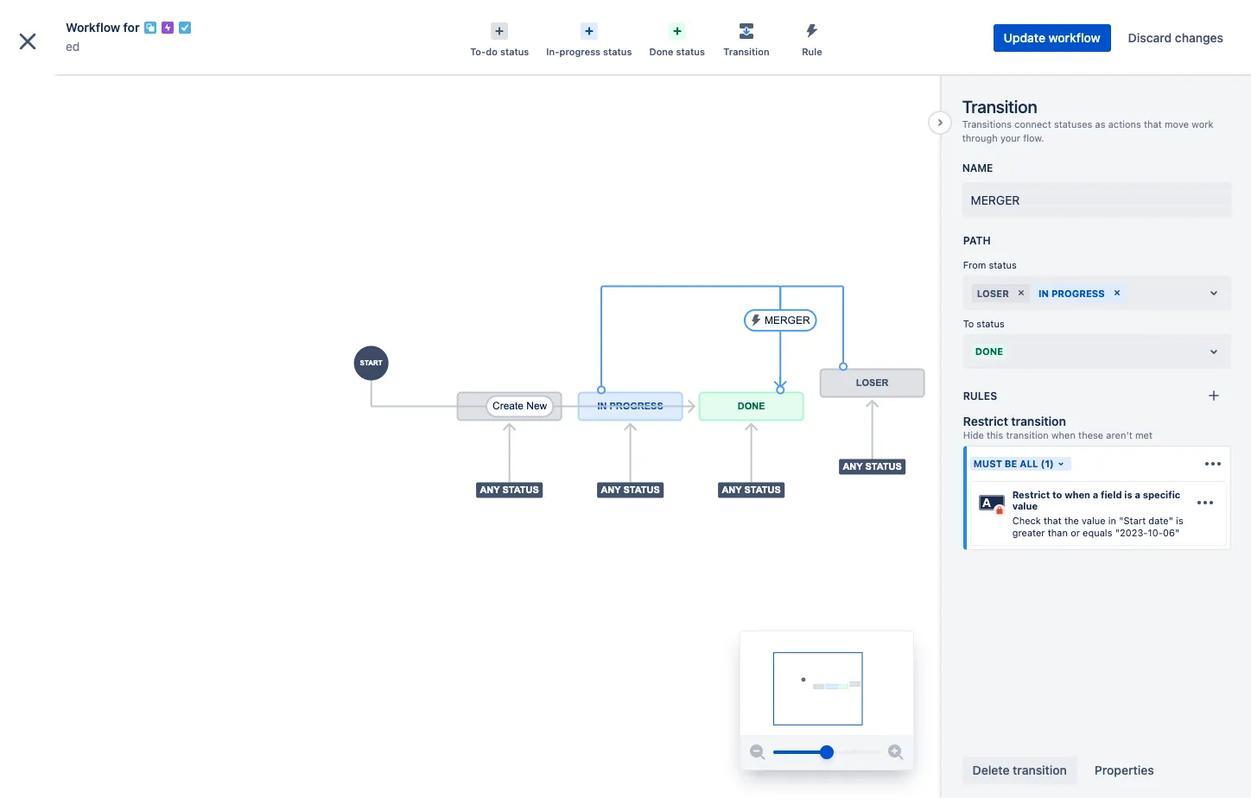 Task type: describe. For each thing, give the bounding box(es) containing it.
the
[[1064, 515, 1079, 527]]

1 vertical spatial ed
[[52, 75, 66, 90]]

transition for transition
[[723, 46, 769, 57]]

zoom in image
[[885, 742, 906, 763]]

through
[[962, 132, 998, 143]]

status for from status
[[989, 260, 1017, 271]]

name
[[962, 162, 993, 175]]

you're in the workflow viewfinder, use the arrow keys to move it element
[[740, 632, 913, 735]]

rule button
[[779, 17, 845, 59]]

update workflow
[[1004, 30, 1100, 45]]

status inside popup button
[[500, 46, 529, 57]]

clear image for loser
[[1014, 286, 1028, 300]]

06"
[[1163, 527, 1180, 538]]

done for done status
[[649, 46, 673, 57]]

status inside popup button
[[603, 46, 632, 57]]

as
[[1095, 118, 1106, 130]]

restrict for transition
[[963, 414, 1008, 428]]

hide
[[963, 430, 984, 441]]

to-do status button
[[461, 17, 538, 59]]

check
[[1012, 515, 1041, 527]]

these
[[1078, 430, 1103, 441]]

actions
[[1108, 118, 1141, 130]]

0 vertical spatial value
[[1012, 500, 1038, 512]]

"start
[[1119, 515, 1146, 527]]

To status text field
[[972, 343, 975, 360]]

when inside restrict to when a field is a specific value check that the value in "start date" is greater than or equals "2023-10-06"
[[1065, 489, 1090, 500]]

work
[[1192, 118, 1213, 130]]

to-
[[470, 46, 486, 57]]

discard changes button
[[1118, 24, 1234, 52]]

1 horizontal spatial value
[[1082, 515, 1106, 527]]

"2023-
[[1115, 527, 1148, 538]]

rule group - level 1 group
[[963, 446, 1231, 550]]

greater
[[1012, 527, 1045, 538]]

delete
[[973, 763, 1010, 778]]

transition transitions connect statuses as actions that move work through your flow.
[[962, 97, 1213, 143]]

field
[[1101, 489, 1122, 500]]

rule group - more actions image
[[1202, 454, 1223, 474]]

path
[[963, 234, 991, 247]]

transition dialog
[[0, 0, 1251, 798]]

2 a from the left
[[1135, 489, 1140, 500]]

status for done status
[[676, 46, 705, 57]]

ed link
[[66, 36, 80, 57]]

in-progress status button
[[538, 17, 641, 59]]

changes
[[1175, 30, 1223, 45]]

update workflow button
[[993, 24, 1111, 52]]

connect
[[1015, 118, 1051, 130]]

done status button
[[641, 17, 714, 59]]

properties
[[1095, 763, 1154, 778]]

flow.
[[1023, 132, 1044, 143]]

statuses
[[1054, 118, 1092, 130]]

discard changes
[[1128, 30, 1223, 45]]



Task type: locate. For each thing, give the bounding box(es) containing it.
1 horizontal spatial clear image
[[1110, 286, 1124, 300]]

aren't
[[1106, 430, 1133, 441]]

0 horizontal spatial is
[[1124, 489, 1132, 500]]

1 horizontal spatial is
[[1176, 515, 1183, 527]]

rule - more actions image
[[1195, 492, 1215, 513]]

restrict up this
[[963, 414, 1008, 428]]

restrict left to on the bottom right of page
[[1012, 489, 1050, 500]]

workflow
[[66, 20, 120, 35]]

value up check
[[1012, 500, 1038, 512]]

a
[[1093, 489, 1098, 500], [1135, 489, 1140, 500]]

equals
[[1083, 527, 1112, 538]]

transition up transitions
[[962, 97, 1037, 117]]

transition
[[723, 46, 769, 57], [962, 97, 1037, 117]]

restrict for to
[[1012, 489, 1050, 500]]

ed inside the transition dialog
[[66, 39, 80, 54]]

done status
[[649, 46, 705, 57]]

this
[[987, 430, 1003, 441]]

date"
[[1149, 515, 1173, 527]]

to-do status
[[470, 46, 529, 57]]

From status text field
[[1129, 284, 1132, 302]]

(1)
[[1041, 458, 1054, 469]]

when left these
[[1051, 430, 1076, 441]]

done right to status text box
[[975, 346, 1003, 357]]

1 horizontal spatial done
[[975, 346, 1003, 357]]

to status
[[963, 318, 1005, 329]]

in-
[[546, 46, 559, 57]]

when
[[1051, 430, 1076, 441], [1065, 489, 1090, 500]]

0 horizontal spatial clear image
[[1014, 286, 1028, 300]]

ed
[[66, 39, 80, 54], [52, 75, 66, 90]]

ed down workflow
[[66, 39, 80, 54]]

when right to on the bottom right of page
[[1065, 489, 1090, 500]]

transitions
[[962, 118, 1012, 130]]

workflow
[[1049, 30, 1100, 45]]

open image for done
[[1203, 341, 1224, 362]]

loser
[[977, 287, 1009, 299]]

1 horizontal spatial transition
[[962, 97, 1037, 117]]

0 horizontal spatial restrict
[[963, 414, 1008, 428]]

Search field
[[923, 10, 1096, 38]]

in
[[1108, 515, 1116, 527]]

status inside popup button
[[676, 46, 705, 57]]

discard
[[1128, 30, 1172, 45]]

0 vertical spatial transition
[[723, 46, 769, 57]]

status right 'from'
[[989, 260, 1017, 271]]

that up 'than'
[[1044, 515, 1062, 527]]

0 vertical spatial done
[[649, 46, 673, 57]]

1 vertical spatial transition
[[1006, 430, 1049, 441]]

workflow for
[[66, 20, 140, 35]]

must be all (1)
[[973, 458, 1054, 469]]

value up equals
[[1082, 515, 1106, 527]]

0 vertical spatial is
[[1124, 489, 1132, 500]]

1 horizontal spatial that
[[1144, 118, 1162, 130]]

0 vertical spatial open image
[[1203, 283, 1224, 303]]

done for done
[[975, 346, 1003, 357]]

status left transition popup button
[[676, 46, 705, 57]]

1 open image from the top
[[1203, 283, 1224, 303]]

status for to status
[[977, 318, 1005, 329]]

rules
[[963, 390, 997, 402]]

all
[[1020, 458, 1038, 469]]

to
[[1052, 489, 1062, 500]]

or
[[1071, 527, 1080, 538]]

clear image for in progress
[[1110, 286, 1124, 300]]

0 horizontal spatial transition
[[723, 46, 769, 57]]

close workflow editor image
[[14, 28, 41, 55]]

restrict transition hide this transition when these aren't met
[[963, 414, 1153, 441]]

update
[[1004, 30, 1045, 45]]

in-progress status
[[546, 46, 632, 57]]

rule
[[802, 46, 822, 57]]

1 vertical spatial done
[[975, 346, 1003, 357]]

status right the do at the left
[[500, 46, 529, 57]]

1 vertical spatial is
[[1176, 515, 1183, 527]]

0 vertical spatial transition
[[1011, 414, 1066, 428]]

1 vertical spatial open image
[[1203, 341, 1224, 362]]

zoom out image
[[747, 742, 768, 763]]

transition inside popup button
[[723, 46, 769, 57]]

a left specific
[[1135, 489, 1140, 500]]

1 a from the left
[[1093, 489, 1098, 500]]

primary element
[[10, 0, 923, 48]]

Zoom level range field
[[773, 735, 880, 770]]

1 vertical spatial restrict
[[1012, 489, 1050, 500]]

clear image left in
[[1014, 286, 1028, 300]]

progress
[[1051, 287, 1105, 299]]

ed down the ed link
[[52, 75, 66, 90]]

2 vertical spatial transition
[[1013, 763, 1067, 778]]

that left move
[[1144, 118, 1162, 130]]

open image for loser
[[1203, 283, 1224, 303]]

do
[[486, 46, 498, 57]]

clear image
[[1014, 286, 1028, 300], [1110, 286, 1124, 300]]

value
[[1012, 500, 1038, 512], [1082, 515, 1106, 527]]

0 vertical spatial restrict
[[963, 414, 1008, 428]]

1 vertical spatial transition
[[962, 97, 1037, 117]]

banner
[[0, 0, 1251, 48]]

a left the field
[[1093, 489, 1098, 500]]

status right the to at the right top of page
[[977, 318, 1005, 329]]

delete transition button
[[962, 757, 1077, 785]]

transition button
[[714, 17, 779, 59]]

in
[[1038, 287, 1049, 299]]

when inside 'restrict transition hide this transition when these aren't met'
[[1051, 430, 1076, 441]]

open image right from status text field
[[1203, 283, 1224, 303]]

specific
[[1143, 489, 1180, 500]]

1 vertical spatial when
[[1065, 489, 1090, 500]]

be
[[1005, 458, 1017, 469]]

add rule image
[[1207, 389, 1221, 402]]

done inside popup button
[[649, 46, 673, 57]]

open image up add rule icon
[[1203, 341, 1224, 362]]

from
[[963, 260, 986, 271]]

0 vertical spatial ed
[[66, 39, 80, 54]]

in progress
[[1038, 287, 1105, 299]]

restrict
[[963, 414, 1008, 428], [1012, 489, 1050, 500]]

merger
[[971, 193, 1020, 208]]

that
[[1144, 118, 1162, 130], [1044, 515, 1062, 527]]

transition left rule
[[723, 46, 769, 57]]

open image
[[1203, 283, 1224, 303], [1203, 341, 1224, 362]]

done right in-progress status
[[649, 46, 673, 57]]

is up '06"' on the bottom of the page
[[1176, 515, 1183, 527]]

is
[[1124, 489, 1132, 500], [1176, 515, 1183, 527]]

that inside transition transitions connect statuses as actions that move work through your flow.
[[1144, 118, 1162, 130]]

delete transition
[[973, 763, 1067, 778]]

must
[[973, 458, 1002, 469]]

2 clear image from the left
[[1110, 286, 1124, 300]]

transition inside delete transition button
[[1013, 763, 1067, 778]]

0 vertical spatial when
[[1051, 430, 1076, 441]]

your
[[1000, 132, 1020, 143]]

jira software image
[[45, 13, 161, 34], [45, 13, 161, 34]]

transition
[[1011, 414, 1066, 428], [1006, 430, 1049, 441], [1013, 763, 1067, 778]]

1 horizontal spatial a
[[1135, 489, 1140, 500]]

status
[[500, 46, 529, 57], [603, 46, 632, 57], [676, 46, 705, 57], [989, 260, 1017, 271], [977, 318, 1005, 329]]

0 vertical spatial that
[[1144, 118, 1162, 130]]

1 vertical spatial that
[[1044, 515, 1062, 527]]

10-
[[1148, 527, 1163, 538]]

than
[[1048, 527, 1068, 538]]

restrict to when a field is a specific value check that the value in "start date" is greater than or equals "2023-10-06"
[[1012, 489, 1183, 538]]

progress
[[559, 46, 601, 57]]

properties button
[[1084, 757, 1164, 785]]

status right progress
[[603, 46, 632, 57]]

must be all (1) button
[[970, 457, 1071, 471]]

clear image left from status text field
[[1110, 286, 1124, 300]]

transition up "all"
[[1006, 430, 1049, 441]]

transition for transition transitions connect statuses as actions that move work through your flow.
[[962, 97, 1037, 117]]

from status
[[963, 260, 1017, 271]]

done
[[649, 46, 673, 57], [975, 346, 1003, 357]]

0 horizontal spatial done
[[649, 46, 673, 57]]

transition inside transition transitions connect statuses as actions that move work through your flow.
[[962, 97, 1037, 117]]

restrict inside 'restrict transition hide this transition when these aren't met'
[[963, 414, 1008, 428]]

transition up "(1)"
[[1011, 414, 1066, 428]]

met
[[1135, 430, 1153, 441]]

transition right delete
[[1013, 763, 1067, 778]]

to
[[963, 318, 974, 329]]

group
[[7, 317, 200, 410], [7, 317, 200, 363], [7, 363, 200, 410]]

transition for restrict
[[1011, 414, 1066, 428]]

1 clear image from the left
[[1014, 286, 1028, 300]]

1 horizontal spatial restrict
[[1012, 489, 1050, 500]]

restrict inside restrict to when a field is a specific value check that the value in "start date" is greater than or equals "2023-10-06"
[[1012, 489, 1050, 500]]

that inside restrict to when a field is a specific value check that the value in "start date" is greater than or equals "2023-10-06"
[[1044, 515, 1062, 527]]

2 open image from the top
[[1203, 341, 1224, 362]]

0 horizontal spatial a
[[1093, 489, 1098, 500]]

is right the field
[[1124, 489, 1132, 500]]

0 horizontal spatial value
[[1012, 500, 1038, 512]]

for
[[123, 20, 140, 35]]

transition for delete
[[1013, 763, 1067, 778]]

0 horizontal spatial that
[[1044, 515, 1062, 527]]

1 vertical spatial value
[[1082, 515, 1106, 527]]

move
[[1165, 118, 1189, 130]]



Task type: vqa. For each thing, say whether or not it's contained in the screenshot.
"Bug" has been successfully created.
no



